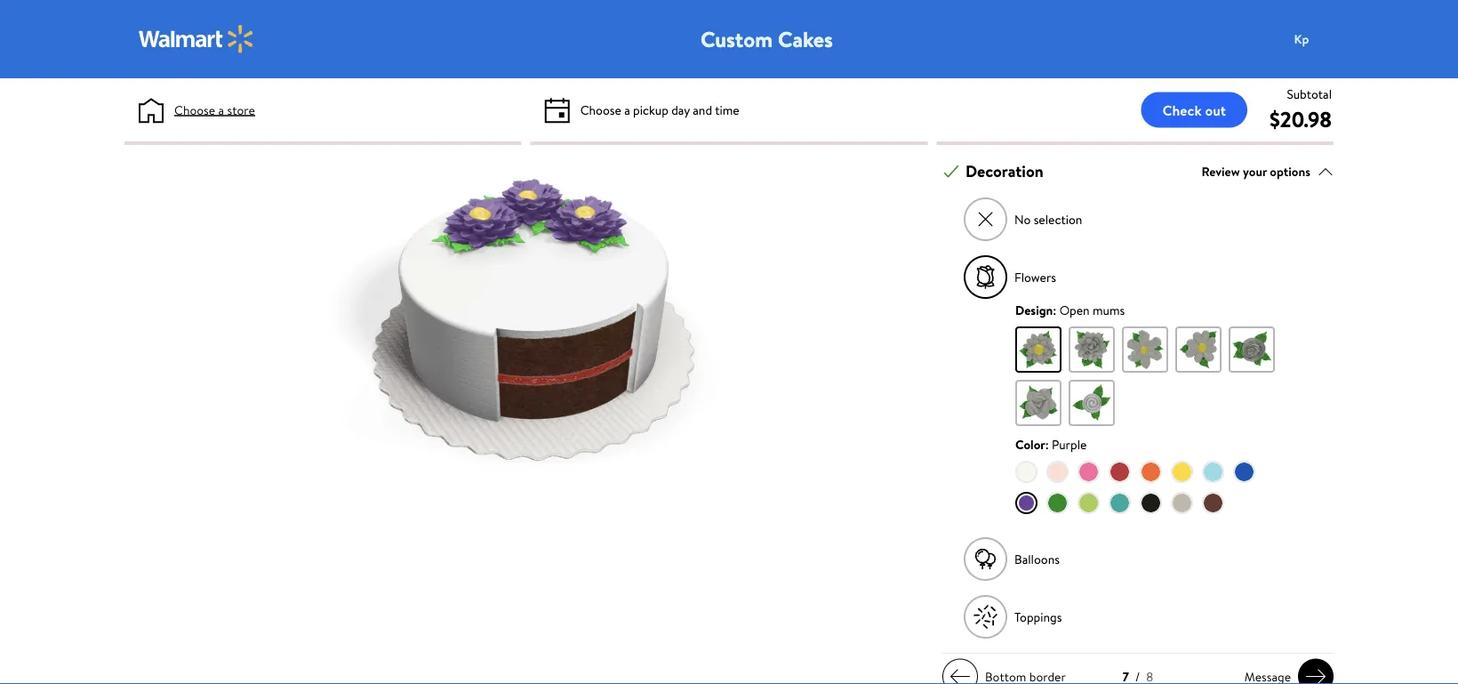 Task type: describe. For each thing, give the bounding box(es) containing it.
choose for choose a store
[[174, 101, 215, 118]]

cakes
[[778, 24, 834, 54]]

color
[[1016, 436, 1046, 453]]

purple
[[1052, 436, 1087, 453]]

review your options link
[[1202, 159, 1334, 183]]

review your options element
[[1202, 162, 1311, 181]]

choose for choose a pickup day and time
[[581, 101, 622, 118]]

no
[[1015, 211, 1031, 228]]

flowers
[[1015, 268, 1057, 286]]

back to walmart.com image
[[139, 25, 254, 53]]

choose a store link
[[174, 101, 255, 119]]

1 icon for continue arrow image from the left
[[950, 666, 971, 684]]

: for color
[[1046, 436, 1049, 453]]

custom cakes
[[701, 24, 834, 54]]

up arrow image
[[1318, 163, 1334, 179]]

: for design
[[1054, 301, 1057, 319]]

open
[[1060, 301, 1090, 319]]

mums
[[1093, 301, 1126, 319]]

ok image
[[944, 163, 960, 179]]

store
[[227, 101, 255, 118]]

check
[[1163, 100, 1202, 120]]

2 icon for continue arrow image from the left
[[1306, 666, 1327, 684]]

time
[[715, 101, 740, 118]]

custom
[[701, 24, 773, 54]]

remove image
[[976, 210, 996, 229]]

options
[[1271, 162, 1311, 180]]

and
[[693, 101, 713, 118]]

no selection
[[1015, 211, 1083, 228]]

design
[[1016, 301, 1054, 319]]



Task type: locate. For each thing, give the bounding box(es) containing it.
kp button
[[1285, 21, 1356, 57]]

0 vertical spatial :
[[1054, 301, 1057, 319]]

a left pickup
[[625, 101, 631, 118]]

toppings
[[1015, 608, 1063, 626]]

1 horizontal spatial a
[[625, 101, 631, 118]]

1 vertical spatial :
[[1046, 436, 1049, 453]]

a for store
[[218, 101, 224, 118]]

1 horizontal spatial icon for continue arrow image
[[1306, 666, 1327, 684]]

review your options
[[1202, 162, 1311, 180]]

choose
[[174, 101, 215, 118], [581, 101, 622, 118]]

your
[[1244, 162, 1268, 180]]

1 a from the left
[[218, 101, 224, 118]]

2 a from the left
[[625, 101, 631, 118]]

design : open mums
[[1016, 301, 1126, 319]]

out
[[1206, 100, 1227, 120]]

choose left pickup
[[581, 101, 622, 118]]

choose left store
[[174, 101, 215, 118]]

0 horizontal spatial a
[[218, 101, 224, 118]]

a
[[218, 101, 224, 118], [625, 101, 631, 118]]

$20.98
[[1270, 104, 1333, 134]]

0 horizontal spatial icon for continue arrow image
[[950, 666, 971, 684]]

1 horizontal spatial :
[[1054, 301, 1057, 319]]

: left open
[[1054, 301, 1057, 319]]

1 horizontal spatial choose
[[581, 101, 622, 118]]

day
[[672, 101, 690, 118]]

1 choose from the left
[[174, 101, 215, 118]]

balloons
[[1015, 550, 1060, 568]]

pickup
[[634, 101, 669, 118]]

color : purple
[[1016, 436, 1087, 453]]

choose a pickup day and time
[[581, 101, 740, 118]]

check out button
[[1142, 92, 1248, 128]]

review
[[1202, 162, 1241, 180]]

subtotal
[[1288, 85, 1333, 102]]

icon for continue arrow image
[[950, 666, 971, 684], [1306, 666, 1327, 684]]

subtotal $20.98
[[1270, 85, 1333, 134]]

a left store
[[218, 101, 224, 118]]

kp
[[1295, 30, 1310, 47]]

selection
[[1034, 211, 1083, 228]]

a for pickup
[[625, 101, 631, 118]]

2 choose from the left
[[581, 101, 622, 118]]

0 horizontal spatial choose
[[174, 101, 215, 118]]

0 horizontal spatial :
[[1046, 436, 1049, 453]]

:
[[1054, 301, 1057, 319], [1046, 436, 1049, 453]]

decoration
[[966, 160, 1044, 183]]

choose a store
[[174, 101, 255, 118]]

: left purple
[[1046, 436, 1049, 453]]

check out
[[1163, 100, 1227, 120]]



Task type: vqa. For each thing, say whether or not it's contained in the screenshot.
the rightmost LIST ITEM
no



